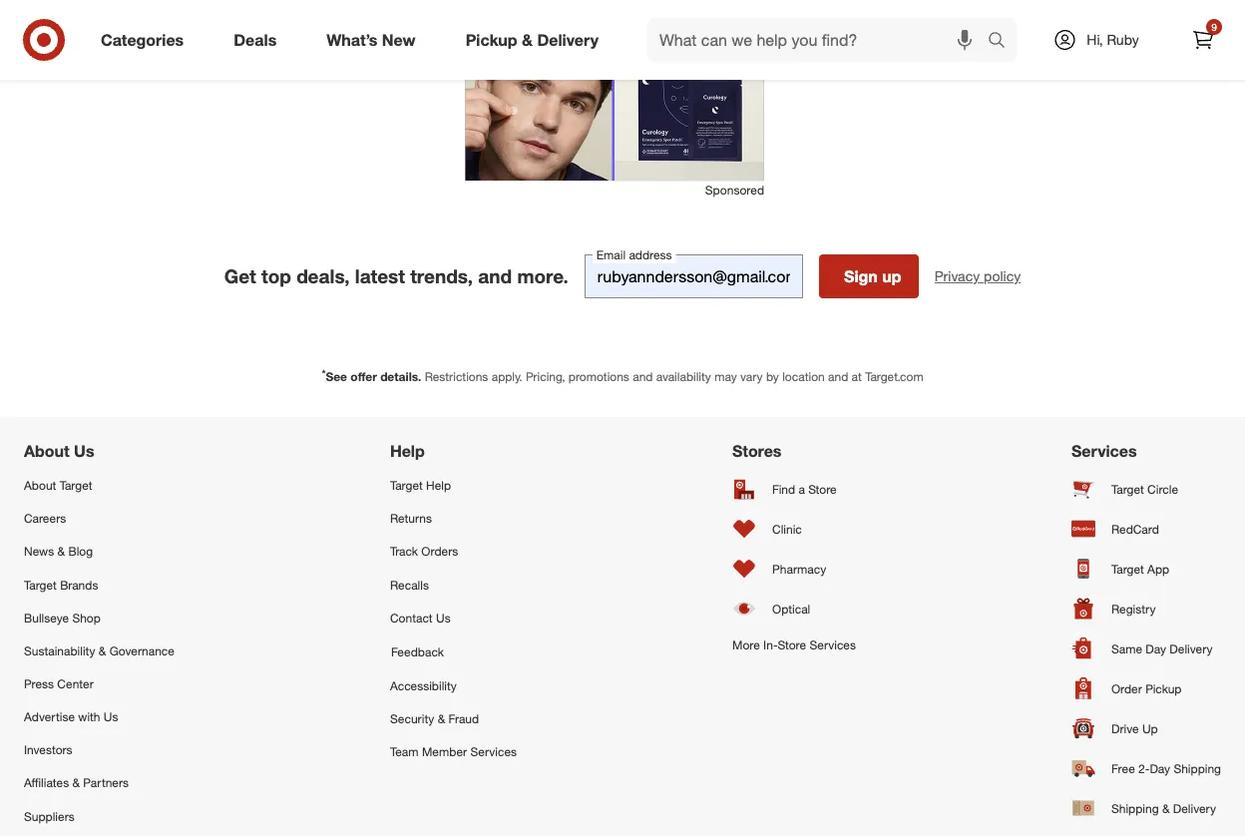 Task type: vqa. For each thing, say whether or not it's contained in the screenshot.
Press Center
yes



Task type: describe. For each thing, give the bounding box(es) containing it.
target brands
[[24, 577, 98, 592]]

brands
[[60, 577, 98, 592]]

order
[[1112, 681, 1143, 696]]

contact us
[[390, 610, 451, 625]]

free
[[1112, 761, 1136, 776]]

privacy policy
[[935, 267, 1021, 285]]

investors link
[[24, 734, 175, 767]]

deals
[[234, 30, 277, 49]]

accessibility
[[390, 679, 457, 694]]

news & blog link
[[24, 535, 175, 568]]

clinic
[[773, 521, 802, 536]]

store for a
[[809, 481, 837, 496]]

press center
[[24, 677, 94, 692]]

get top deals, latest trends, and more.
[[224, 264, 569, 287]]

registry
[[1112, 601, 1156, 616]]

clinic link
[[733, 509, 856, 549]]

promotions
[[569, 369, 630, 384]]

track orders link
[[390, 535, 517, 568]]

pricing,
[[526, 369, 566, 384]]

redcard link
[[1072, 509, 1222, 549]]

1 horizontal spatial shipping
[[1174, 761, 1222, 776]]

same day delivery
[[1112, 641, 1213, 656]]

sign up
[[845, 266, 902, 286]]

9 link
[[1182, 18, 1226, 62]]

& for security
[[438, 712, 445, 727]]

partners
[[83, 776, 129, 791]]

team
[[390, 745, 419, 760]]

advertise
[[24, 710, 75, 725]]

*
[[322, 367, 326, 379]]

what's new
[[327, 30, 416, 49]]

find a store
[[773, 481, 837, 496]]

target down "about us"
[[60, 478, 92, 493]]

sign up button
[[819, 254, 919, 298]]

top
[[262, 264, 291, 287]]

target.com
[[866, 369, 924, 384]]

suppliers link
[[24, 800, 175, 833]]

shop
[[72, 610, 101, 625]]

target help link
[[390, 469, 517, 502]]

what's new link
[[310, 18, 441, 62]]

app
[[1148, 561, 1170, 576]]

feedback
[[391, 644, 444, 659]]

& for news
[[57, 544, 65, 559]]

more in-store services link
[[733, 629, 856, 662]]

investors
[[24, 743, 72, 758]]

about target link
[[24, 469, 175, 502]]

target brands link
[[24, 568, 175, 601]]

& for sustainability
[[99, 643, 106, 658]]

pickup & delivery link
[[449, 18, 624, 62]]

us for about us
[[74, 441, 94, 461]]

affiliates & partners link
[[24, 767, 175, 800]]

9
[[1212, 20, 1218, 33]]

2 horizontal spatial services
[[1072, 441, 1138, 461]]

delivery for same day delivery
[[1170, 641, 1213, 656]]

up
[[883, 266, 902, 286]]

target for target brands
[[24, 577, 57, 592]]

about us
[[24, 441, 94, 461]]

& for shipping
[[1163, 801, 1170, 816]]

press
[[24, 677, 54, 692]]

deals link
[[217, 18, 302, 62]]

hi,
[[1087, 31, 1104, 48]]

What can we help you find? suggestions appear below search field
[[648, 18, 993, 62]]

drive up
[[1112, 721, 1159, 736]]

order pickup link
[[1072, 669, 1222, 709]]

find a store link
[[733, 469, 856, 509]]

bullseye
[[24, 610, 69, 625]]

shipping & delivery link
[[1072, 789, 1222, 828]]

apply.
[[492, 369, 523, 384]]

deals,
[[297, 264, 350, 287]]

0 horizontal spatial pickup
[[466, 30, 518, 49]]

2-
[[1139, 761, 1150, 776]]

pickup & delivery
[[466, 30, 599, 49]]

latest
[[355, 264, 405, 287]]

availability
[[657, 369, 712, 384]]

about target
[[24, 478, 92, 493]]

offer
[[351, 369, 377, 384]]

sign
[[845, 266, 878, 286]]

day inside same day delivery link
[[1146, 641, 1167, 656]]

privacy
[[935, 267, 980, 285]]

hi, ruby
[[1087, 31, 1140, 48]]

advertise with us link
[[24, 701, 175, 734]]

target for target circle
[[1112, 481, 1145, 496]]

with
[[78, 710, 100, 725]]

new
[[382, 30, 416, 49]]

& for pickup
[[522, 30, 533, 49]]

categories link
[[84, 18, 209, 62]]

free 2-day shipping link
[[1072, 749, 1222, 789]]

affiliates & partners
[[24, 776, 129, 791]]

returns link
[[390, 502, 517, 535]]

news
[[24, 544, 54, 559]]



Task type: locate. For each thing, give the bounding box(es) containing it.
search
[[979, 32, 1027, 51]]

delivery for pickup & delivery
[[537, 30, 599, 49]]

delivery for shipping & delivery
[[1174, 801, 1217, 816]]

1 vertical spatial help
[[426, 478, 451, 493]]

0 vertical spatial help
[[390, 441, 425, 461]]

services down optical link
[[810, 638, 856, 653]]

0 horizontal spatial and
[[478, 264, 512, 287]]

target help
[[390, 478, 451, 493]]

0 vertical spatial us
[[74, 441, 94, 461]]

more.
[[518, 264, 569, 287]]

0 horizontal spatial help
[[390, 441, 425, 461]]

1 vertical spatial shipping
[[1112, 801, 1160, 816]]

feedback button
[[390, 634, 517, 670]]

ruby
[[1108, 31, 1140, 48]]

sustainability & governance link
[[24, 634, 175, 668]]

store
[[809, 481, 837, 496], [778, 638, 807, 653]]

careers
[[24, 511, 66, 526]]

target
[[60, 478, 92, 493], [390, 478, 423, 493], [1112, 481, 1145, 496], [1112, 561, 1145, 576], [24, 577, 57, 592]]

and left at
[[829, 369, 849, 384]]

same day delivery link
[[1072, 629, 1222, 669]]

2 horizontal spatial us
[[436, 610, 451, 625]]

about up about target
[[24, 441, 70, 461]]

careers link
[[24, 502, 175, 535]]

1 vertical spatial us
[[436, 610, 451, 625]]

may
[[715, 369, 737, 384]]

drive
[[1112, 721, 1140, 736]]

shipping up shipping & delivery in the right bottom of the page
[[1174, 761, 1222, 776]]

us right contact
[[436, 610, 451, 625]]

us up about target link
[[74, 441, 94, 461]]

1 horizontal spatial store
[[809, 481, 837, 496]]

returns
[[390, 511, 432, 526]]

1 vertical spatial services
[[810, 638, 856, 653]]

privacy policy link
[[935, 266, 1021, 286]]

2 about from the top
[[24, 478, 56, 493]]

1 vertical spatial store
[[778, 638, 807, 653]]

about up careers
[[24, 478, 56, 493]]

circle
[[1148, 481, 1179, 496]]

security & fraud
[[390, 712, 479, 727]]

0 vertical spatial delivery
[[537, 30, 599, 49]]

about for about us
[[24, 441, 70, 461]]

more in-store services
[[733, 638, 856, 653]]

0 vertical spatial services
[[1072, 441, 1138, 461]]

2 vertical spatial services
[[471, 745, 517, 760]]

target app
[[1112, 561, 1170, 576]]

store right a
[[809, 481, 837, 496]]

day right free
[[1150, 761, 1171, 776]]

1 horizontal spatial services
[[810, 638, 856, 653]]

0 vertical spatial store
[[809, 481, 837, 496]]

at
[[852, 369, 862, 384]]

orders
[[422, 544, 458, 559]]

pickup
[[466, 30, 518, 49], [1146, 681, 1182, 696]]

press center link
[[24, 668, 175, 701]]

pickup right 'order' at right
[[1146, 681, 1182, 696]]

0 vertical spatial about
[[24, 441, 70, 461]]

us
[[74, 441, 94, 461], [436, 610, 451, 625], [104, 710, 118, 725]]

find
[[773, 481, 796, 496]]

1 vertical spatial pickup
[[1146, 681, 1182, 696]]

target app link
[[1072, 549, 1222, 589]]

day inside free 2-day shipping link
[[1150, 761, 1171, 776]]

details.
[[380, 369, 422, 384]]

policy
[[984, 267, 1021, 285]]

up
[[1143, 721, 1159, 736]]

affiliates
[[24, 776, 69, 791]]

0 vertical spatial day
[[1146, 641, 1167, 656]]

drive up link
[[1072, 709, 1222, 749]]

same
[[1112, 641, 1143, 656]]

news & blog
[[24, 544, 93, 559]]

and left more.
[[478, 264, 512, 287]]

trends,
[[410, 264, 473, 287]]

free 2-day shipping
[[1112, 761, 1222, 776]]

shipping & delivery
[[1112, 801, 1217, 816]]

target left the circle
[[1112, 481, 1145, 496]]

target for target app
[[1112, 561, 1145, 576]]

more
[[733, 638, 760, 653]]

advertisement region
[[465, 0, 765, 181]]

1 vertical spatial delivery
[[1170, 641, 1213, 656]]

shipping
[[1174, 761, 1222, 776], [1112, 801, 1160, 816]]

store down optical link
[[778, 638, 807, 653]]

1 horizontal spatial help
[[426, 478, 451, 493]]

about for about target
[[24, 478, 56, 493]]

us right with
[[104, 710, 118, 725]]

2 horizontal spatial and
[[829, 369, 849, 384]]

0 vertical spatial shipping
[[1174, 761, 1222, 776]]

restrictions
[[425, 369, 489, 384]]

1 horizontal spatial pickup
[[1146, 681, 1182, 696]]

fraud
[[449, 712, 479, 727]]

sponsored
[[706, 182, 765, 197]]

target left app
[[1112, 561, 1145, 576]]

us for contact us
[[436, 610, 451, 625]]

redcard
[[1112, 521, 1160, 536]]

recalls
[[390, 577, 429, 592]]

store inside find a store link
[[809, 481, 837, 496]]

None text field
[[585, 254, 803, 298]]

blog
[[68, 544, 93, 559]]

1 vertical spatial day
[[1150, 761, 1171, 776]]

contact us link
[[390, 601, 517, 634]]

services up target circle
[[1072, 441, 1138, 461]]

registry link
[[1072, 589, 1222, 629]]

bullseye shop
[[24, 610, 101, 625]]

us inside "link"
[[436, 610, 451, 625]]

target down news
[[24, 577, 57, 592]]

member
[[422, 745, 467, 760]]

2 vertical spatial delivery
[[1174, 801, 1217, 816]]

accessibility link
[[390, 670, 517, 703]]

and left availability
[[633, 369, 653, 384]]

target up returns
[[390, 478, 423, 493]]

bullseye shop link
[[24, 601, 175, 634]]

see
[[326, 369, 347, 384]]

team member services
[[390, 745, 517, 760]]

advertise with us
[[24, 710, 118, 725]]

store inside more in-store services link
[[778, 638, 807, 653]]

store for in-
[[778, 638, 807, 653]]

target for target help
[[390, 478, 423, 493]]

security
[[390, 712, 435, 727]]

day
[[1146, 641, 1167, 656], [1150, 761, 1171, 776]]

help up the returns 'link'
[[426, 478, 451, 493]]

get
[[224, 264, 256, 287]]

help up the target help
[[390, 441, 425, 461]]

shipping down 2-
[[1112, 801, 1160, 816]]

1 horizontal spatial us
[[104, 710, 118, 725]]

track
[[390, 544, 418, 559]]

0 vertical spatial pickup
[[466, 30, 518, 49]]

2 vertical spatial us
[[104, 710, 118, 725]]

0 horizontal spatial us
[[74, 441, 94, 461]]

order pickup
[[1112, 681, 1182, 696]]

& for affiliates
[[72, 776, 80, 791]]

0 horizontal spatial store
[[778, 638, 807, 653]]

1 about from the top
[[24, 441, 70, 461]]

delivery
[[537, 30, 599, 49], [1170, 641, 1213, 656], [1174, 801, 1217, 816]]

0 horizontal spatial shipping
[[1112, 801, 1160, 816]]

stores
[[733, 441, 782, 461]]

target circle link
[[1072, 469, 1222, 509]]

1 horizontal spatial and
[[633, 369, 653, 384]]

1 vertical spatial about
[[24, 478, 56, 493]]

contact
[[390, 610, 433, 625]]

center
[[57, 677, 94, 692]]

day right same
[[1146, 641, 1167, 656]]

search button
[[979, 18, 1027, 66]]

in-
[[764, 638, 778, 653]]

services down fraud
[[471, 745, 517, 760]]

location
[[783, 369, 825, 384]]

optical
[[773, 601, 811, 616]]

help
[[390, 441, 425, 461], [426, 478, 451, 493]]

pickup right new
[[466, 30, 518, 49]]

0 horizontal spatial services
[[471, 745, 517, 760]]



